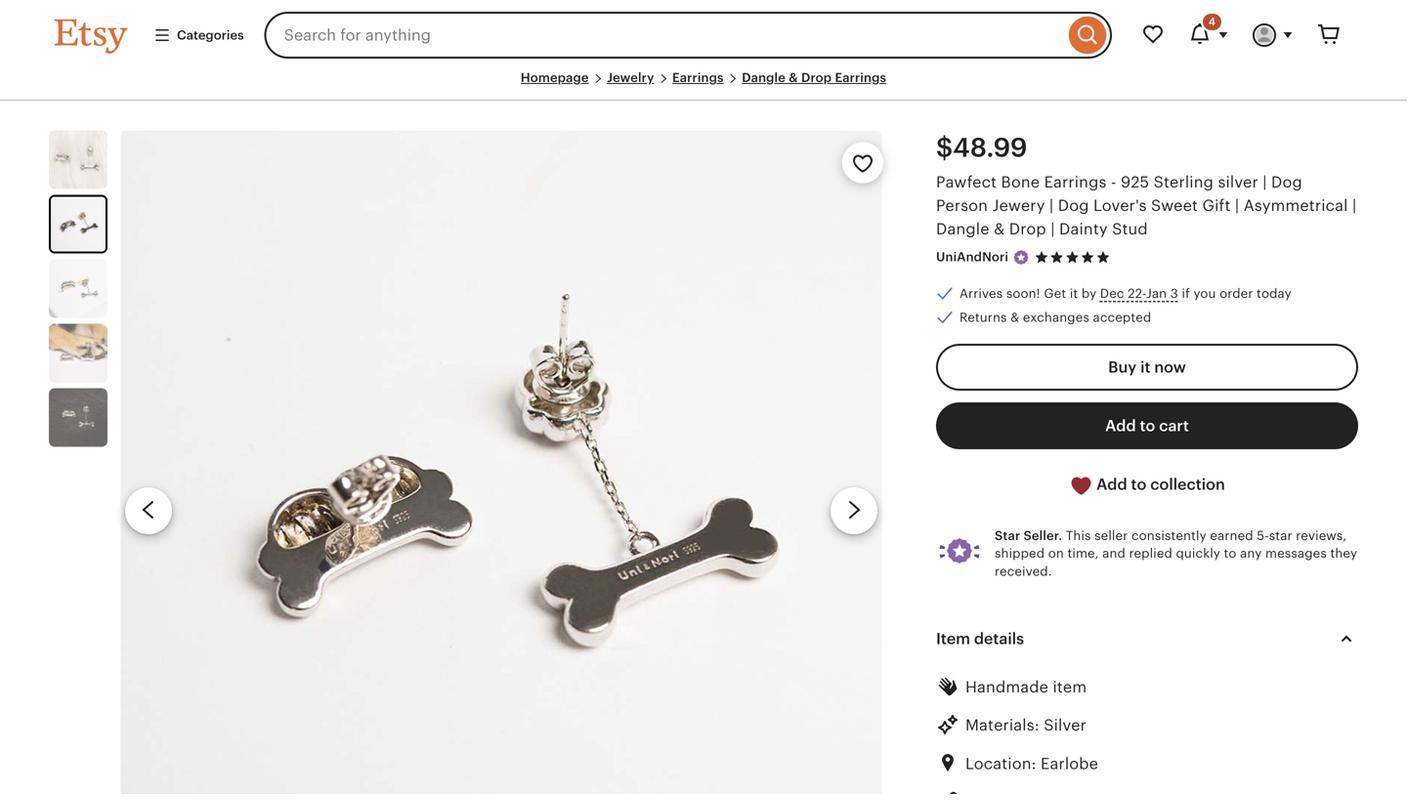 Task type: describe. For each thing, give the bounding box(es) containing it.
| left dainty on the right of the page
[[1051, 221, 1055, 238]]

uniandnori link
[[936, 250, 1009, 265]]

star_seller image
[[1013, 249, 1030, 267]]

item
[[1053, 679, 1087, 696]]

handmade
[[966, 679, 1049, 696]]

add for add to collection
[[1097, 476, 1128, 494]]

0 horizontal spatial earrings
[[672, 70, 724, 85]]

today
[[1257, 287, 1292, 301]]

& inside pawfect bone earrings - 925 sterling silver | dog person jewery | dog lover's sweet gift | asymmetrical | dangle & drop | dainty stud
[[994, 221, 1005, 238]]

silver
[[1044, 717, 1087, 735]]

4 button
[[1177, 12, 1241, 59]]

gift
[[1203, 197, 1231, 215]]

jewelry link
[[607, 70, 654, 85]]

arrives soon! get it by dec 22-jan 3 if you order today
[[960, 287, 1292, 301]]

| right jewery
[[1050, 197, 1054, 215]]

now
[[1155, 359, 1186, 376]]

3
[[1171, 287, 1179, 301]]

star
[[995, 529, 1021, 543]]

returns & exchanges accepted
[[960, 310, 1152, 325]]

item
[[936, 630, 970, 648]]

reviews,
[[1296, 529, 1347, 543]]

silver
[[1218, 174, 1259, 191]]

& for returns
[[1011, 310, 1020, 325]]

stud
[[1112, 221, 1148, 238]]

4
[[1209, 16, 1216, 28]]

and
[[1103, 546, 1126, 561]]

accepted
[[1093, 310, 1152, 325]]

categories
[[177, 28, 244, 42]]

add for add to cart
[[1106, 417, 1136, 435]]

star
[[1269, 529, 1293, 543]]

quickly
[[1176, 546, 1221, 561]]

925
[[1121, 174, 1150, 191]]

received.
[[995, 564, 1052, 579]]

seller.
[[1024, 529, 1063, 543]]

location: earlobe
[[966, 755, 1099, 773]]

earrings link
[[672, 70, 724, 85]]

sweet
[[1151, 197, 1198, 215]]

time,
[[1068, 546, 1099, 561]]

jewery
[[993, 197, 1045, 215]]

this seller consistently earned 5-star reviews, shipped on time, and replied quickly to any messages they received.
[[995, 529, 1358, 579]]

homepage
[[521, 70, 589, 85]]

add to collection
[[1093, 476, 1225, 494]]

pawfect bone earrings 925 sterling silver dog person image 3 image
[[49, 260, 108, 318]]

add to cart
[[1106, 417, 1189, 435]]

asymmetrical
[[1244, 197, 1348, 215]]

item details button
[[919, 616, 1376, 663]]

dainty
[[1059, 221, 1108, 238]]

add to cart button
[[936, 403, 1359, 450]]

buy it now
[[1109, 359, 1186, 376]]

exchanges
[[1023, 310, 1090, 325]]

bone
[[1001, 174, 1040, 191]]

sterling
[[1154, 174, 1214, 191]]

arrives
[[960, 287, 1003, 301]]

drop inside pawfect bone earrings - 925 sterling silver | dog person jewery | dog lover's sweet gift | asymmetrical | dangle & drop | dainty stud
[[1009, 221, 1047, 238]]

you
[[1194, 287, 1216, 301]]

dangle inside pawfect bone earrings - 925 sterling silver | dog person jewery | dog lover's sweet gift | asymmetrical | dangle & drop | dainty stud
[[936, 221, 990, 238]]

dec
[[1100, 287, 1125, 301]]

item details
[[936, 630, 1024, 648]]

lover's
[[1094, 197, 1147, 215]]

homepage link
[[521, 70, 589, 85]]

0 horizontal spatial dog
[[1058, 197, 1089, 215]]

| right asymmetrical
[[1353, 197, 1357, 215]]

seller
[[1095, 529, 1128, 543]]

| right gift
[[1235, 197, 1240, 215]]

shipped
[[995, 546, 1045, 561]]

materials:
[[966, 717, 1040, 735]]



Task type: locate. For each thing, give the bounding box(es) containing it.
jan
[[1147, 287, 1167, 301]]

handmade item
[[966, 679, 1087, 696]]

earned
[[1210, 529, 1254, 543]]

by
[[1082, 287, 1097, 301]]

jewelry
[[607, 70, 654, 85]]

$48.99
[[936, 133, 1028, 163]]

2 vertical spatial to
[[1224, 546, 1237, 561]]

dangle & drop earrings link
[[742, 70, 887, 85]]

&
[[789, 70, 798, 85], [994, 221, 1005, 238], [1011, 310, 1020, 325]]

order
[[1220, 287, 1253, 301]]

pawfect bone earrings 925 sterling silver dog person image 2 image
[[121, 131, 882, 795], [51, 197, 106, 252]]

0 vertical spatial it
[[1070, 287, 1078, 301]]

details
[[974, 630, 1024, 648]]

drop
[[801, 70, 832, 85], [1009, 221, 1047, 238]]

pawfect bone earrings 925 sterling silver dog person image 4 image
[[49, 324, 108, 383]]

dangle
[[742, 70, 786, 85], [936, 221, 990, 238]]

1 horizontal spatial earrings
[[835, 70, 887, 85]]

consistently
[[1132, 529, 1207, 543]]

0 horizontal spatial it
[[1070, 287, 1078, 301]]

dog up dainty on the right of the page
[[1058, 197, 1089, 215]]

1 vertical spatial it
[[1141, 359, 1151, 376]]

to down earned
[[1224, 546, 1237, 561]]

collection
[[1151, 476, 1225, 494]]

5-
[[1257, 529, 1269, 543]]

0 vertical spatial add
[[1106, 417, 1136, 435]]

pawfect
[[936, 174, 997, 191]]

1 vertical spatial dangle
[[936, 221, 990, 238]]

0 horizontal spatial pawfect bone earrings 925 sterling silver dog person image 2 image
[[51, 197, 106, 252]]

cart
[[1159, 417, 1189, 435]]

dangle & drop earrings
[[742, 70, 887, 85]]

1 horizontal spatial pawfect bone earrings 925 sterling silver dog person image 2 image
[[121, 131, 882, 795]]

& right the earrings link
[[789, 70, 798, 85]]

menu bar
[[55, 70, 1353, 101]]

any
[[1240, 546, 1262, 561]]

menu bar containing homepage
[[55, 70, 1353, 101]]

buy
[[1109, 359, 1137, 376]]

| right silver
[[1263, 174, 1267, 191]]

2 vertical spatial &
[[1011, 310, 1020, 325]]

0 horizontal spatial dangle
[[742, 70, 786, 85]]

messages
[[1266, 546, 1327, 561]]

0 vertical spatial to
[[1140, 417, 1156, 435]]

to for cart
[[1140, 417, 1156, 435]]

it
[[1070, 287, 1078, 301], [1141, 359, 1151, 376]]

to left cart
[[1140, 417, 1156, 435]]

0 horizontal spatial &
[[789, 70, 798, 85]]

it inside "button"
[[1141, 359, 1151, 376]]

-
[[1111, 174, 1117, 191]]

1 vertical spatial drop
[[1009, 221, 1047, 238]]

categories banner
[[20, 0, 1388, 70]]

0 vertical spatial dangle
[[742, 70, 786, 85]]

none search field inside categories banner
[[264, 12, 1112, 59]]

0 vertical spatial &
[[789, 70, 798, 85]]

uniandnori
[[936, 250, 1009, 265]]

if
[[1182, 287, 1190, 301]]

add up seller
[[1097, 476, 1128, 494]]

materials: silver
[[966, 717, 1087, 735]]

dog up asymmetrical
[[1272, 174, 1303, 191]]

location:
[[966, 755, 1037, 773]]

22-
[[1128, 287, 1147, 301]]

2 horizontal spatial earrings
[[1044, 174, 1107, 191]]

dangle inside menu bar
[[742, 70, 786, 85]]

0 horizontal spatial drop
[[801, 70, 832, 85]]

add
[[1106, 417, 1136, 435], [1097, 476, 1128, 494]]

add left cart
[[1106, 417, 1136, 435]]

pawfect bone earrings - 925 sterling silver | dog person jewery | dog lover's sweet gift | asymmetrical | dangle & drop | dainty stud
[[936, 174, 1357, 238]]

earrings inside pawfect bone earrings - 925 sterling silver | dog person jewery | dog lover's sweet gift | asymmetrical | dangle & drop | dainty stud
[[1044, 174, 1107, 191]]

dangle right the earrings link
[[742, 70, 786, 85]]

returns
[[960, 310, 1007, 325]]

earrings
[[672, 70, 724, 85], [835, 70, 887, 85], [1044, 174, 1107, 191]]

to
[[1140, 417, 1156, 435], [1131, 476, 1147, 494], [1224, 546, 1237, 561]]

1 vertical spatial &
[[994, 221, 1005, 238]]

1 vertical spatial to
[[1131, 476, 1147, 494]]

0 vertical spatial dog
[[1272, 174, 1303, 191]]

to for collection
[[1131, 476, 1147, 494]]

1 vertical spatial add
[[1097, 476, 1128, 494]]

2 horizontal spatial &
[[1011, 310, 1020, 325]]

& right 'returns'
[[1011, 310, 1020, 325]]

to inside this seller consistently earned 5-star reviews, shipped on time, and replied quickly to any messages they received.
[[1224, 546, 1237, 561]]

0 vertical spatial drop
[[801, 70, 832, 85]]

buy it now button
[[936, 344, 1359, 391]]

pawfect bone earrings 925 sterling silver dog person image 5 image
[[49, 389, 108, 447]]

star seller.
[[995, 529, 1063, 543]]

this
[[1066, 529, 1091, 543]]

& down jewery
[[994, 221, 1005, 238]]

it left by
[[1070, 287, 1078, 301]]

add to collection button
[[936, 461, 1359, 510]]

1 horizontal spatial dog
[[1272, 174, 1303, 191]]

& for dangle
[[789, 70, 798, 85]]

they
[[1331, 546, 1358, 561]]

|
[[1263, 174, 1267, 191], [1050, 197, 1054, 215], [1235, 197, 1240, 215], [1353, 197, 1357, 215], [1051, 221, 1055, 238]]

None search field
[[264, 12, 1112, 59]]

on
[[1048, 546, 1064, 561]]

it right buy
[[1141, 359, 1151, 376]]

1 horizontal spatial drop
[[1009, 221, 1047, 238]]

& inside menu bar
[[789, 70, 798, 85]]

categories button
[[139, 18, 259, 53]]

1 vertical spatial dog
[[1058, 197, 1089, 215]]

soon! get
[[1007, 287, 1067, 301]]

to left "collection"
[[1131, 476, 1147, 494]]

1 horizontal spatial &
[[994, 221, 1005, 238]]

person
[[936, 197, 988, 215]]

1 horizontal spatial it
[[1141, 359, 1151, 376]]

dangle down person
[[936, 221, 990, 238]]

earlobe
[[1041, 755, 1099, 773]]

dog
[[1272, 174, 1303, 191], [1058, 197, 1089, 215]]

replied
[[1129, 546, 1173, 561]]

Search for anything text field
[[264, 12, 1064, 59]]

1 horizontal spatial dangle
[[936, 221, 990, 238]]

pawfect bone earrings 925 sterling silver dog person image 1 image
[[49, 131, 108, 189]]

drop inside menu bar
[[801, 70, 832, 85]]



Task type: vqa. For each thing, say whether or not it's contained in the screenshot.
Etsy blog Link
no



